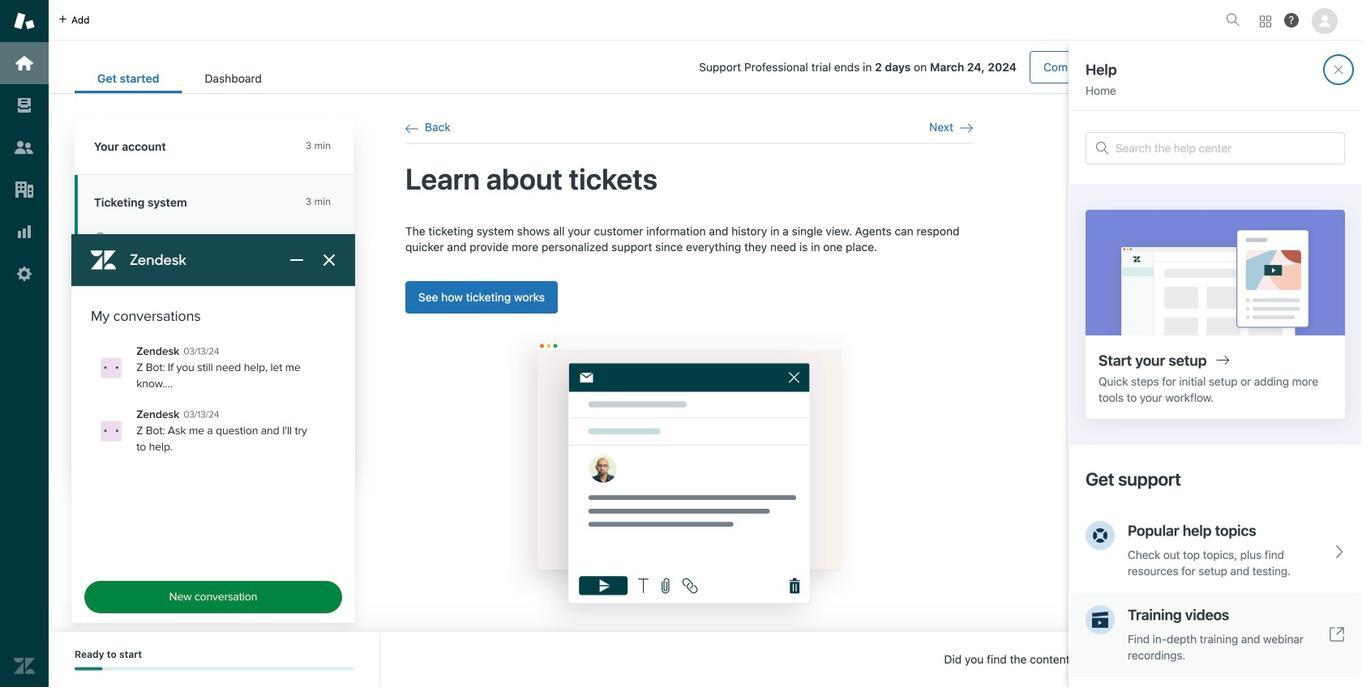 Task type: describe. For each thing, give the bounding box(es) containing it.
customers image
[[14, 137, 35, 158]]

zendesk support image
[[14, 11, 35, 32]]

organizations image
[[14, 179, 35, 200]]

zendesk products image
[[1260, 16, 1272, 27]]

March 24, 2024 text field
[[930, 60, 1017, 74]]

main element
[[0, 0, 49, 688]]



Task type: locate. For each thing, give the bounding box(es) containing it.
admin image
[[14, 264, 35, 285]]

tab
[[182, 63, 285, 93]]

get started image
[[14, 53, 35, 74]]

progress bar
[[75, 668, 354, 671]]

1 heading from the top
[[75, 119, 354, 175]]

get help image
[[1285, 13, 1299, 28]]

zendesk image
[[14, 656, 35, 677]]

heading
[[75, 119, 354, 175], [75, 299, 354, 355], [75, 355, 354, 411], [75, 411, 354, 470]]

3 heading from the top
[[75, 355, 354, 411]]

4 heading from the top
[[75, 411, 354, 470]]

reporting image
[[14, 221, 35, 243]]

views image
[[14, 95, 35, 116]]

tab list
[[75, 63, 285, 93]]

2 heading from the top
[[75, 299, 354, 355]]



Task type: vqa. For each thing, say whether or not it's contained in the screenshot.
Info On Adding Followers ICON
no



